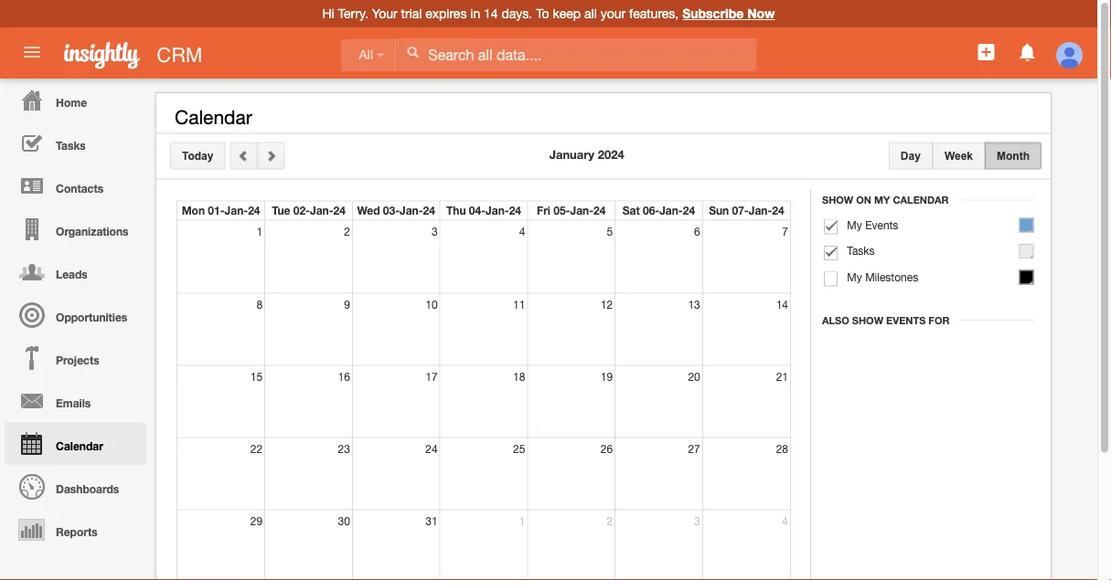 Task type: describe. For each thing, give the bounding box(es) containing it.
1 vertical spatial 14
[[776, 299, 789, 311]]

jan- for 07-
[[749, 204, 772, 217]]

organizations link
[[5, 208, 146, 251]]

jan- for 01-
[[225, 204, 248, 217]]

all
[[359, 48, 373, 62]]

1 horizontal spatial 1
[[519, 515, 525, 528]]

17
[[426, 371, 438, 384]]

today button
[[170, 142, 225, 170]]

24 for thu 04-jan-24
[[509, 204, 521, 217]]

thu 04-jan-24
[[446, 204, 521, 217]]

03-
[[383, 204, 400, 217]]

to
[[536, 6, 549, 21]]

navigation containing home
[[0, 79, 146, 552]]

milestones
[[866, 271, 919, 284]]

0 horizontal spatial 3
[[432, 225, 438, 238]]

21
[[776, 371, 789, 384]]

22
[[251, 443, 263, 456]]

wed 03-jan-24
[[357, 204, 435, 217]]

10
[[426, 299, 438, 311]]

18
[[513, 371, 525, 384]]

5
[[607, 225, 613, 238]]

notifications image
[[1017, 41, 1039, 63]]

week button
[[933, 142, 985, 170]]

29
[[251, 515, 263, 528]]

28
[[776, 443, 789, 456]]

06-
[[643, 204, 660, 217]]

6
[[694, 225, 701, 238]]

day button
[[889, 142, 933, 170]]

0 vertical spatial 2
[[344, 225, 350, 238]]

expires
[[426, 6, 467, 21]]

0 horizontal spatial 14
[[484, 6, 498, 21]]

01-
[[208, 204, 225, 217]]

terry.
[[338, 6, 368, 21]]

9
[[344, 299, 350, 311]]

26
[[601, 443, 613, 456]]

also
[[822, 315, 850, 327]]

1 vertical spatial events
[[887, 315, 926, 327]]

crm
[[157, 43, 203, 66]]

1 horizontal spatial calendar
[[175, 106, 252, 129]]

My Events checkbox
[[824, 220, 838, 235]]

12
[[601, 299, 613, 311]]

features,
[[629, 6, 679, 21]]

0 horizontal spatial 1
[[257, 225, 263, 238]]

Tasks checkbox
[[824, 246, 838, 261]]

hi
[[322, 6, 335, 21]]

fri
[[537, 204, 551, 217]]

16
[[338, 371, 350, 384]]

reports link
[[5, 509, 146, 552]]

organizations
[[56, 225, 129, 238]]

2 horizontal spatial calendar
[[893, 194, 949, 206]]

jan- for 02-
[[310, 204, 334, 217]]

1 horizontal spatial tasks
[[847, 245, 875, 258]]

also show events for
[[822, 315, 950, 327]]

24 for tue 02-jan-24
[[333, 204, 346, 217]]

wed
[[357, 204, 380, 217]]

1 vertical spatial show
[[852, 315, 884, 327]]

trial
[[401, 6, 422, 21]]

projects link
[[5, 337, 146, 380]]

week
[[945, 150, 973, 162]]

19
[[601, 371, 613, 384]]

20
[[688, 371, 701, 384]]

24 for sat 06-jan-24
[[683, 204, 695, 217]]

emails link
[[5, 380, 146, 423]]

month button
[[985, 142, 1042, 170]]

subscribe
[[683, 6, 744, 21]]

2024
[[598, 148, 624, 162]]

reports
[[56, 526, 98, 539]]

opportunities
[[56, 311, 127, 324]]

23
[[338, 443, 350, 456]]

your
[[372, 6, 398, 21]]

sun
[[709, 204, 729, 217]]

02-
[[293, 204, 310, 217]]

thu
[[446, 204, 466, 217]]

24 for sun 07-jan-24
[[772, 204, 785, 217]]

07-
[[732, 204, 749, 217]]

home link
[[5, 79, 146, 122]]

25
[[513, 443, 525, 456]]

15
[[251, 371, 263, 384]]

my milestones
[[847, 271, 919, 284]]

04-
[[469, 204, 486, 217]]

31
[[426, 515, 438, 528]]

today
[[182, 150, 214, 162]]

january 2024
[[550, 148, 624, 162]]

24 for wed 03-jan-24
[[423, 204, 435, 217]]

january
[[550, 148, 595, 162]]

11
[[513, 299, 525, 311]]



Task type: locate. For each thing, give the bounding box(es) containing it.
24 for mon 01-jan-24
[[248, 204, 260, 217]]

all link
[[341, 39, 396, 72]]

2 down tue 02-jan-24
[[344, 225, 350, 238]]

0 horizontal spatial calendar
[[56, 440, 103, 453]]

month
[[997, 150, 1030, 162]]

jan- right fri
[[570, 204, 594, 217]]

emails
[[56, 397, 91, 410]]

1
[[257, 225, 263, 238], [519, 515, 525, 528]]

24 for fri 05-jan-24
[[594, 204, 606, 217]]

2 jan- from the left
[[310, 204, 334, 217]]

tasks up contacts link
[[56, 139, 86, 152]]

show right "also"
[[852, 315, 884, 327]]

contacts
[[56, 182, 103, 195]]

24 left wed
[[333, 204, 346, 217]]

show on my calendar
[[822, 194, 949, 206]]

24 left the tue
[[248, 204, 260, 217]]

leads
[[56, 268, 88, 281]]

5 jan- from the left
[[570, 204, 594, 217]]

0 horizontal spatial 4
[[519, 225, 525, 238]]

days.
[[502, 6, 533, 21]]

1 vertical spatial 3
[[694, 515, 701, 528]]

3 jan- from the left
[[400, 204, 423, 217]]

1 jan- from the left
[[225, 204, 248, 217]]

tasks
[[56, 139, 86, 152], [847, 245, 875, 258]]

1 down mon 01-jan-24
[[257, 225, 263, 238]]

opportunities link
[[5, 294, 146, 337]]

sat
[[623, 204, 640, 217]]

keep
[[553, 6, 581, 21]]

dashboards link
[[5, 466, 146, 509]]

2 vertical spatial my
[[847, 271, 862, 284]]

jan- right sat
[[660, 204, 683, 217]]

in
[[470, 6, 480, 21]]

24 up 31
[[426, 443, 438, 456]]

previous image
[[237, 150, 250, 162]]

4 jan- from the left
[[486, 204, 509, 217]]

My Milestones checkbox
[[824, 272, 838, 287]]

calendar link
[[5, 423, 146, 466]]

1 down 25
[[519, 515, 525, 528]]

0 vertical spatial my
[[875, 194, 890, 206]]

24
[[248, 204, 260, 217], [333, 204, 346, 217], [423, 204, 435, 217], [509, 204, 521, 217], [594, 204, 606, 217], [683, 204, 695, 217], [772, 204, 785, 217], [426, 443, 438, 456]]

4
[[519, 225, 525, 238], [782, 515, 789, 528]]

0 vertical spatial 14
[[484, 6, 498, 21]]

calendar down day button at the right of page
[[893, 194, 949, 206]]

my for my events
[[847, 219, 862, 231]]

14 right in
[[484, 6, 498, 21]]

tasks down my events
[[847, 245, 875, 258]]

0 vertical spatial tasks
[[56, 139, 86, 152]]

jan- right wed
[[400, 204, 423, 217]]

events left for
[[887, 315, 926, 327]]

jan- for 05-
[[570, 204, 594, 217]]

4 down the thu 04-jan-24 on the top left of the page
[[519, 225, 525, 238]]

my right on
[[875, 194, 890, 206]]

mon 01-jan-24
[[182, 204, 260, 217]]

1 vertical spatial calendar
[[893, 194, 949, 206]]

jan- for 04-
[[486, 204, 509, 217]]

6 jan- from the left
[[660, 204, 683, 217]]

for
[[929, 315, 950, 327]]

show left on
[[822, 194, 854, 206]]

hi terry. your trial expires in 14 days. to keep all your features, subscribe now
[[322, 6, 775, 21]]

4 down the 28
[[782, 515, 789, 528]]

jan- right the tue
[[310, 204, 334, 217]]

1 horizontal spatial 4
[[782, 515, 789, 528]]

0 vertical spatial calendar
[[175, 106, 252, 129]]

24 left sat
[[594, 204, 606, 217]]

next image
[[265, 150, 278, 162]]

2 vertical spatial calendar
[[56, 440, 103, 453]]

my for my milestones
[[847, 271, 862, 284]]

jan- right mon
[[225, 204, 248, 217]]

14
[[484, 6, 498, 21], [776, 299, 789, 311]]

27
[[688, 443, 701, 456]]

jan-
[[225, 204, 248, 217], [310, 204, 334, 217], [400, 204, 423, 217], [486, 204, 509, 217], [570, 204, 594, 217], [660, 204, 683, 217], [749, 204, 772, 217]]

1 vertical spatial tasks
[[847, 245, 875, 258]]

1 vertical spatial my
[[847, 219, 862, 231]]

1 horizontal spatial 3
[[694, 515, 701, 528]]

0 vertical spatial 4
[[519, 225, 525, 238]]

your
[[601, 6, 626, 21]]

jan- for 06-
[[660, 204, 683, 217]]

1 vertical spatial 1
[[519, 515, 525, 528]]

events
[[866, 219, 899, 231], [887, 315, 926, 327]]

7 jan- from the left
[[749, 204, 772, 217]]

my right my events option
[[847, 219, 862, 231]]

2 down the 26 at the bottom right
[[607, 515, 613, 528]]

sat 06-jan-24
[[623, 204, 695, 217]]

24 up '6'
[[683, 204, 695, 217]]

show
[[822, 194, 854, 206], [852, 315, 884, 327]]

day
[[901, 150, 921, 162]]

calendar
[[175, 106, 252, 129], [893, 194, 949, 206], [56, 440, 103, 453]]

0 vertical spatial events
[[866, 219, 899, 231]]

0 horizontal spatial tasks
[[56, 139, 86, 152]]

leads link
[[5, 251, 146, 294]]

mon
[[182, 204, 205, 217]]

24 up the 7
[[772, 204, 785, 217]]

1 vertical spatial 4
[[782, 515, 789, 528]]

13
[[688, 299, 701, 311]]

1 vertical spatial 2
[[607, 515, 613, 528]]

0 horizontal spatial 2
[[344, 225, 350, 238]]

fri 05-jan-24
[[537, 204, 606, 217]]

jan- right thu
[[486, 204, 509, 217]]

jan- for 03-
[[400, 204, 423, 217]]

calendar up today
[[175, 106, 252, 129]]

events down show on my calendar
[[866, 219, 899, 231]]

home
[[56, 96, 87, 109]]

now
[[748, 6, 775, 21]]

3 down wed 03-jan-24
[[432, 225, 438, 238]]

on
[[857, 194, 872, 206]]

0 vertical spatial 3
[[432, 225, 438, 238]]

24 left fri
[[509, 204, 521, 217]]

1 horizontal spatial 2
[[607, 515, 613, 528]]

7
[[782, 225, 789, 238]]

Search all data.... text field
[[396, 38, 757, 71]]

projects
[[56, 354, 99, 367]]

24 left thu
[[423, 204, 435, 217]]

0 vertical spatial 1
[[257, 225, 263, 238]]

3 down "27"
[[694, 515, 701, 528]]

sun 07-jan-24
[[709, 204, 785, 217]]

all
[[585, 6, 597, 21]]

my events
[[847, 219, 899, 231]]

dashboards
[[56, 483, 119, 496]]

jan- right sun
[[749, 204, 772, 217]]

14 up '21'
[[776, 299, 789, 311]]

2
[[344, 225, 350, 238], [607, 515, 613, 528]]

tasks link
[[5, 122, 146, 165]]

0 vertical spatial show
[[822, 194, 854, 206]]

my right my milestones checkbox
[[847, 271, 862, 284]]

my
[[875, 194, 890, 206], [847, 219, 862, 231], [847, 271, 862, 284]]

calendar inside calendar link
[[56, 440, 103, 453]]

calendar up dashboards link
[[56, 440, 103, 453]]

tue
[[272, 204, 290, 217]]

tue 02-jan-24
[[272, 204, 346, 217]]

white image
[[406, 46, 419, 59]]

30
[[338, 515, 350, 528]]

05-
[[554, 204, 570, 217]]

1 horizontal spatial 14
[[776, 299, 789, 311]]

8
[[257, 299, 263, 311]]

subscribe now link
[[683, 6, 775, 21]]

navigation
[[0, 79, 146, 552]]



Task type: vqa. For each thing, say whether or not it's contained in the screenshot.


